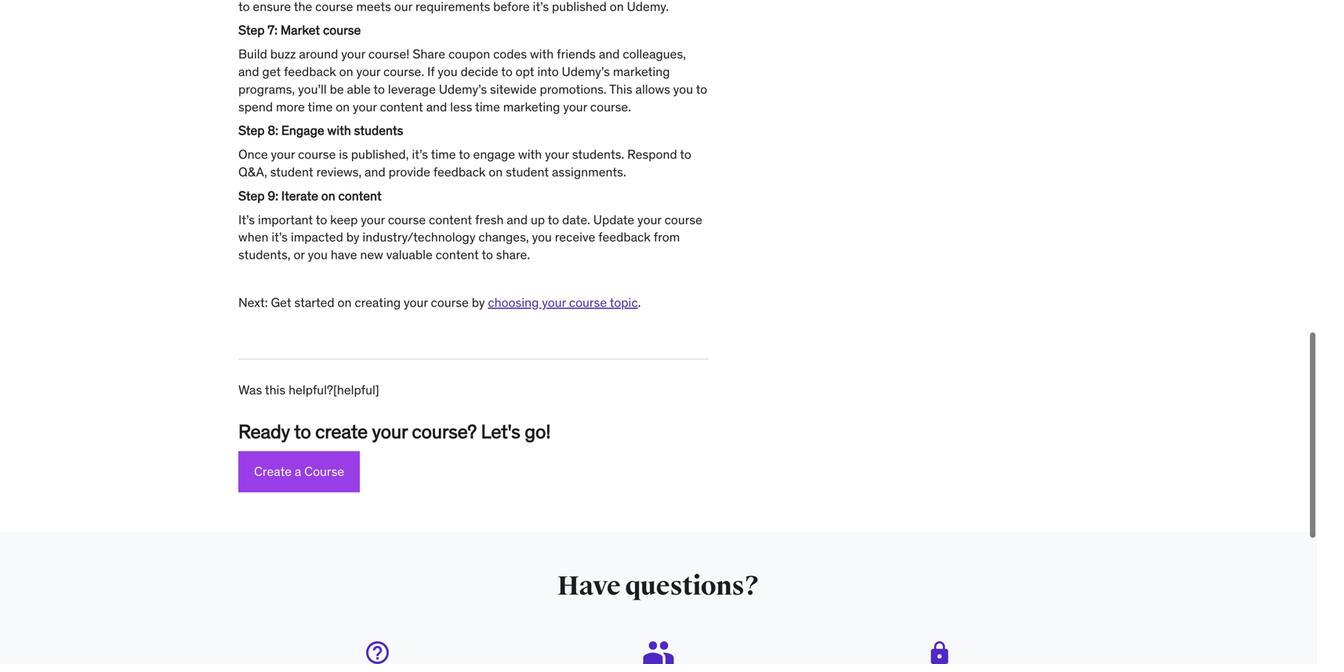 Task type: locate. For each thing, give the bounding box(es) containing it.
udemy's up less
[[439, 81, 487, 97]]

have
[[331, 247, 357, 263]]

to left the 'engage'
[[459, 146, 470, 162]]

0 horizontal spatial udemy's
[[439, 81, 487, 97]]

time left the 'engage'
[[431, 146, 456, 162]]

content down "leverage"
[[380, 99, 423, 115]]

by down keep
[[346, 229, 359, 245]]

and down build at top
[[238, 64, 259, 80]]

and right the friends in the top of the page
[[599, 46, 620, 62]]

leverage
[[388, 81, 436, 97]]

you right if
[[438, 64, 458, 80]]

with right the 'engage'
[[518, 146, 542, 162]]

receive
[[555, 229, 595, 245]]

step left 8:
[[238, 122, 265, 139]]

changes,
[[479, 229, 529, 245]]

0 vertical spatial marketing
[[613, 64, 670, 80]]

on up the be
[[339, 64, 353, 80]]

marketing down sitewide
[[503, 99, 560, 115]]

from
[[654, 229, 680, 245]]

students
[[354, 122, 403, 139]]

0 vertical spatial it's
[[412, 146, 428, 162]]

1 student from the left
[[270, 164, 313, 180]]

it's up provide
[[412, 146, 428, 162]]

your down promotions.
[[563, 99, 587, 115]]

to right the ready
[[294, 420, 311, 443]]

on
[[339, 64, 353, 80], [336, 99, 350, 115], [489, 164, 503, 180], [321, 188, 335, 204], [338, 294, 352, 310]]

published,
[[351, 146, 409, 162]]

questions?
[[625, 570, 760, 602]]

by
[[346, 229, 359, 245], [472, 294, 485, 310]]

course down 'valuable'
[[431, 294, 469, 310]]

choosing your course topic link
[[488, 294, 638, 310]]

0 vertical spatial with
[[530, 46, 554, 62]]

reviews,
[[316, 164, 362, 180]]

1 vertical spatial course.
[[590, 99, 631, 115]]

date.
[[562, 212, 590, 228]]

was this helpful? [helpful]
[[238, 382, 379, 398]]

course.
[[383, 64, 424, 80], [590, 99, 631, 115]]

more
[[276, 99, 305, 115]]

up
[[531, 212, 545, 228]]

to right up
[[548, 212, 559, 228]]

choosing
[[488, 294, 539, 310]]

engage
[[473, 146, 515, 162]]

course?
[[412, 420, 477, 443]]

0 horizontal spatial feedback
[[284, 64, 336, 80]]

this
[[609, 81, 632, 97]]

your
[[341, 46, 365, 62], [356, 64, 380, 80], [353, 99, 377, 115], [563, 99, 587, 115], [271, 146, 295, 162], [545, 146, 569, 162], [361, 212, 385, 228], [637, 212, 662, 228], [404, 294, 428, 310], [542, 294, 566, 310], [372, 420, 407, 443]]

sitewide
[[490, 81, 537, 97]]

time
[[308, 99, 333, 115], [475, 99, 500, 115], [431, 146, 456, 162]]

.
[[638, 294, 641, 310]]

0 horizontal spatial by
[[346, 229, 359, 245]]

1 horizontal spatial udemy's
[[562, 64, 610, 80]]

your right around
[[341, 46, 365, 62]]

0 horizontal spatial student
[[270, 164, 313, 180]]

student down the 'engage'
[[506, 164, 549, 180]]

step
[[238, 22, 265, 38], [238, 122, 265, 139], [238, 188, 265, 204]]

content
[[380, 99, 423, 115], [338, 188, 382, 204], [429, 212, 472, 228], [436, 247, 479, 263]]

iterate
[[281, 188, 318, 204]]

0 vertical spatial feedback
[[284, 64, 336, 80]]

around
[[299, 46, 338, 62]]

0 vertical spatial step
[[238, 22, 265, 38]]

feedback down update at the left top
[[598, 229, 651, 245]]

respond
[[627, 146, 677, 162]]

1 horizontal spatial by
[[472, 294, 485, 310]]

next: get started on creating your course by choosing your course topic .
[[238, 294, 641, 310]]

2 horizontal spatial feedback
[[598, 229, 651, 245]]

market
[[281, 22, 320, 38]]

by inside 'step 7: market course build buzz around your course! share coupon codes with friends and colleagues, and get feedback on your course. if you decide to opt into udemy's marketing programs, you'll be able to leverage udemy's sitewide promotions. this allows you to spend more time on your content and less time marketing your course. step 8: engage with students once your course is published, it's time to engage with your students. respond to q&a, student reviews, and provide feedback on student assignments. step 9: iterate on content it's important to keep your course content fresh and up to date. update your course when it's impacted by industry/technology changes, you receive feedback from students, or you have new valuable content to share.'
[[346, 229, 359, 245]]

update
[[593, 212, 634, 228]]

your down 8:
[[271, 146, 295, 162]]

create
[[254, 463, 292, 479]]

by left choosing
[[472, 294, 485, 310]]

go!
[[525, 420, 551, 443]]

valuable
[[386, 247, 433, 263]]

0 vertical spatial course.
[[383, 64, 424, 80]]

if
[[427, 64, 435, 80]]

step left 9:
[[238, 188, 265, 204]]

your up assignments. on the top of page
[[545, 146, 569, 162]]

0 horizontal spatial it's
[[272, 229, 288, 245]]

udemy's down the friends in the top of the page
[[562, 64, 610, 80]]

feedback
[[284, 64, 336, 80], [433, 164, 486, 180], [598, 229, 651, 245]]

1 vertical spatial by
[[472, 294, 485, 310]]

assignments.
[[552, 164, 626, 180]]

course up the from
[[665, 212, 702, 228]]

to
[[501, 64, 513, 80], [374, 81, 385, 97], [696, 81, 707, 97], [459, 146, 470, 162], [680, 146, 691, 162], [316, 212, 327, 228], [548, 212, 559, 228], [482, 247, 493, 263], [294, 420, 311, 443]]

student up iterate
[[270, 164, 313, 180]]

1 horizontal spatial course.
[[590, 99, 631, 115]]

on right started
[[338, 294, 352, 310]]

1 vertical spatial step
[[238, 122, 265, 139]]

1 vertical spatial udemy's
[[439, 81, 487, 97]]

9:
[[268, 188, 278, 204]]

course. up "leverage"
[[383, 64, 424, 80]]

and left up
[[507, 212, 528, 228]]

helpful?
[[289, 382, 333, 398]]

step left 7:
[[238, 22, 265, 38]]

engage
[[281, 122, 324, 139]]

1 horizontal spatial feedback
[[433, 164, 486, 180]]

and
[[599, 46, 620, 62], [238, 64, 259, 80], [426, 99, 447, 115], [365, 164, 386, 180], [507, 212, 528, 228]]

to down codes
[[501, 64, 513, 80]]

feedback down the 'engage'
[[433, 164, 486, 180]]

1 vertical spatial marketing
[[503, 99, 560, 115]]

1 horizontal spatial student
[[506, 164, 549, 180]]

course. down this
[[590, 99, 631, 115]]

0 vertical spatial by
[[346, 229, 359, 245]]

0 horizontal spatial course.
[[383, 64, 424, 80]]

8:
[[268, 122, 278, 139]]

feedback up you'll
[[284, 64, 336, 80]]

1 horizontal spatial time
[[431, 146, 456, 162]]

marketing
[[613, 64, 670, 80], [503, 99, 560, 115]]

2 vertical spatial step
[[238, 188, 265, 204]]

udemy's
[[562, 64, 610, 80], [439, 81, 487, 97]]

create a course
[[254, 463, 344, 479]]

1 horizontal spatial marketing
[[613, 64, 670, 80]]

friends
[[557, 46, 596, 62]]

content down industry/technology
[[436, 247, 479, 263]]

on down reviews,
[[321, 188, 335, 204]]

promotions.
[[540, 81, 607, 97]]

with
[[530, 46, 554, 62], [327, 122, 351, 139], [518, 146, 542, 162]]

industry/technology
[[362, 229, 475, 245]]

your right creating
[[404, 294, 428, 310]]

course left topic
[[569, 294, 607, 310]]

students,
[[238, 247, 291, 263]]

with up is at the left top of the page
[[327, 122, 351, 139]]

you
[[438, 64, 458, 80], [673, 81, 693, 97], [532, 229, 552, 245], [308, 247, 328, 263]]

0 vertical spatial udemy's
[[562, 64, 610, 80]]

time down you'll
[[308, 99, 333, 115]]

time right less
[[475, 99, 500, 115]]

1 vertical spatial feedback
[[433, 164, 486, 180]]

once
[[238, 146, 268, 162]]

and down published,
[[365, 164, 386, 180]]

or
[[294, 247, 305, 263]]

create
[[315, 420, 368, 443]]

marketing up allows
[[613, 64, 670, 80]]

course up around
[[323, 22, 361, 38]]

help and support icon image
[[366, 641, 389, 664]]

build
[[238, 46, 267, 62]]

was
[[238, 382, 262, 398]]

it's down important
[[272, 229, 288, 245]]

with up 'into' on the top of the page
[[530, 46, 554, 62]]



Task type: describe. For each thing, give the bounding box(es) containing it.
next:
[[238, 294, 268, 310]]

get
[[271, 294, 291, 310]]

1 step from the top
[[238, 22, 265, 38]]

provide
[[389, 164, 430, 180]]

share
[[413, 46, 445, 62]]

your down able
[[353, 99, 377, 115]]

started
[[294, 294, 335, 310]]

trust and safety icon image
[[931, 641, 948, 664]]

let's
[[481, 420, 520, 443]]

able
[[347, 81, 371, 97]]

be
[[330, 81, 344, 97]]

course up industry/technology
[[388, 212, 426, 228]]

decide
[[461, 64, 498, 80]]

codes
[[493, 46, 527, 62]]

1 vertical spatial with
[[327, 122, 351, 139]]

you down up
[[532, 229, 552, 245]]

it's
[[238, 212, 255, 228]]

have
[[557, 570, 620, 602]]

you'll
[[298, 81, 327, 97]]

important
[[258, 212, 313, 228]]

1 vertical spatial it's
[[272, 229, 288, 245]]

your right keep
[[361, 212, 385, 228]]

you down impacted
[[308, 247, 328, 263]]

course
[[304, 463, 344, 479]]

is
[[339, 146, 348, 162]]

you right allows
[[673, 81, 693, 97]]

when
[[238, 229, 268, 245]]

your right create
[[372, 420, 407, 443]]

colleagues,
[[623, 46, 686, 62]]

new
[[360, 247, 383, 263]]

your up able
[[356, 64, 380, 80]]

2 step from the top
[[238, 122, 265, 139]]

buzz
[[270, 46, 296, 62]]

0 horizontal spatial time
[[308, 99, 333, 115]]

to right respond
[[680, 146, 691, 162]]

course left is at the left top of the page
[[298, 146, 336, 162]]

programs,
[[238, 81, 295, 97]]

on down the 'engage'
[[489, 164, 503, 180]]

on down the be
[[336, 99, 350, 115]]

your right choosing
[[542, 294, 566, 310]]

allows
[[635, 81, 670, 97]]

into
[[537, 64, 559, 80]]

to up impacted
[[316, 212, 327, 228]]

a
[[295, 463, 301, 479]]

step 7: market course build buzz around your course! share coupon codes with friends and colleagues, and get feedback on your course. if you decide to opt into udemy's marketing programs, you'll be able to leverage udemy's sitewide promotions. this allows you to spend more time on your content and less time marketing your course. step 8: engage with students once your course is published, it's time to engage with your students. respond to q&a, student reviews, and provide feedback on student assignments. step 9: iterate on content it's important to keep your course content fresh and up to date. update your course when it's impacted by industry/technology changes, you receive feedback from students, or you have new valuable content to share.
[[238, 22, 707, 263]]

instructor community icon image
[[643, 641, 674, 664]]

your up the from
[[637, 212, 662, 228]]

have questions?
[[557, 570, 760, 602]]

to right able
[[374, 81, 385, 97]]

spend
[[238, 99, 273, 115]]

7:
[[268, 22, 278, 38]]

0 horizontal spatial marketing
[[503, 99, 560, 115]]

topic
[[610, 294, 638, 310]]

fresh
[[475, 212, 504, 228]]

to right allows
[[696, 81, 707, 97]]

course!
[[368, 46, 410, 62]]

this
[[265, 382, 286, 398]]

3 step from the top
[[238, 188, 265, 204]]

ready
[[238, 420, 290, 443]]

get
[[262, 64, 281, 80]]

to down changes,
[[482, 247, 493, 263]]

ready to create your course? let's go!
[[238, 420, 551, 443]]

creating
[[355, 294, 401, 310]]

2 student from the left
[[506, 164, 549, 180]]

and left less
[[426, 99, 447, 115]]

content up keep
[[338, 188, 382, 204]]

2 vertical spatial with
[[518, 146, 542, 162]]

create a course link
[[238, 451, 360, 492]]

less
[[450, 99, 472, 115]]

1 horizontal spatial it's
[[412, 146, 428, 162]]

2 vertical spatial feedback
[[598, 229, 651, 245]]

impacted
[[291, 229, 343, 245]]

keep
[[330, 212, 358, 228]]

coupon
[[448, 46, 490, 62]]

students.
[[572, 146, 624, 162]]

q&a,
[[238, 164, 267, 180]]

2 horizontal spatial time
[[475, 99, 500, 115]]

[helpful]
[[333, 382, 379, 398]]

share.
[[496, 247, 530, 263]]

opt
[[516, 64, 534, 80]]

content up industry/technology
[[429, 212, 472, 228]]



Task type: vqa. For each thing, say whether or not it's contained in the screenshot.
important
yes



